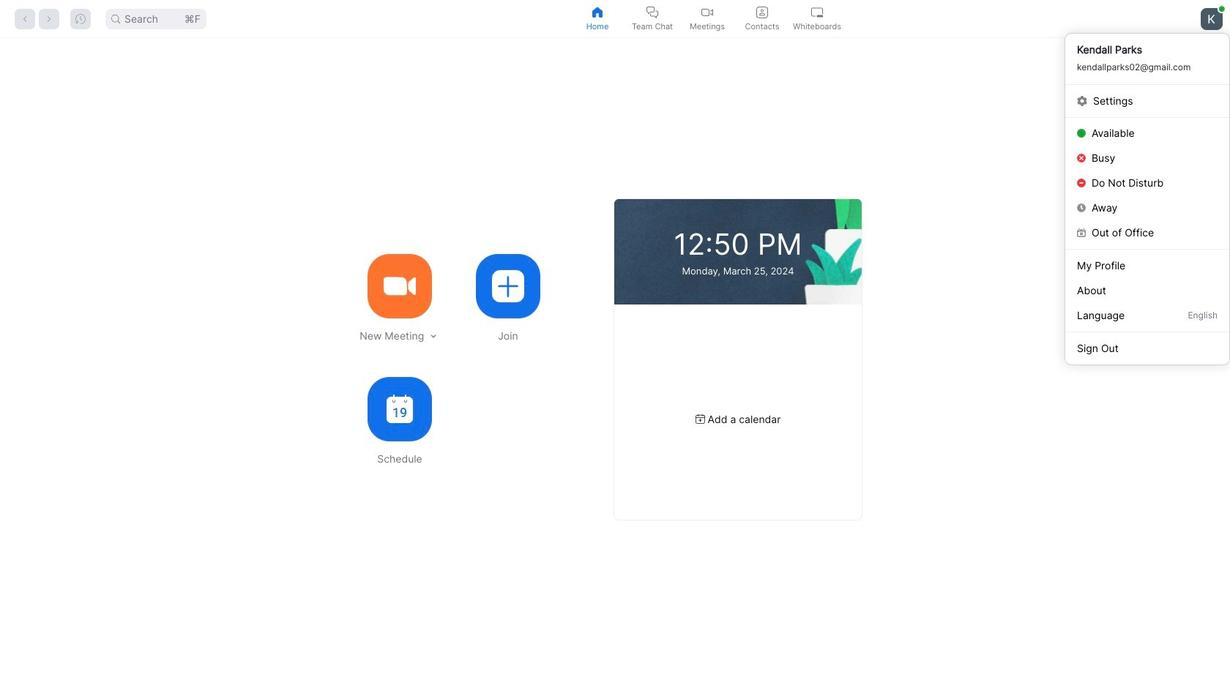 Task type: describe. For each thing, give the bounding box(es) containing it.
chevron down small image
[[428, 331, 439, 341]]

magnifier image
[[111, 14, 120, 23]]

video camera on image
[[384, 270, 416, 302]]

home small image
[[592, 6, 603, 18]]

online image
[[1219, 6, 1225, 11]]

avatar image
[[1201, 8, 1223, 30]]

do not disturb image
[[1077, 179, 1086, 187]]

busy image
[[1077, 154, 1086, 163]]

home small image
[[592, 6, 603, 18]]

video on image
[[701, 6, 713, 18]]

magnifier image
[[111, 14, 120, 23]]



Task type: locate. For each thing, give the bounding box(es) containing it.
chevron down small image
[[428, 331, 439, 341]]

tab panel
[[0, 38, 1230, 680]]

tab list
[[570, 0, 845, 37]]

online image
[[1219, 6, 1225, 11], [1077, 129, 1086, 138], [1077, 129, 1086, 138]]

whiteboard small image
[[811, 6, 823, 18]]

team chat image
[[647, 6, 658, 18], [647, 6, 658, 18]]

profile contact image
[[756, 6, 768, 18], [756, 6, 768, 18]]

setting image
[[1077, 96, 1087, 106], [1077, 96, 1087, 106]]

video camera on image
[[384, 270, 416, 302]]

out of office image
[[1077, 228, 1086, 237]]

schedule image
[[387, 395, 413, 423]]

out of office image
[[1077, 228, 1086, 237]]

away image
[[1077, 204, 1086, 212], [1077, 204, 1086, 212]]

plus squircle image
[[492, 270, 524, 302], [492, 270, 524, 302]]

calendar add calendar image
[[695, 414, 705, 424], [695, 414, 705, 424]]

video on image
[[701, 6, 713, 18]]

busy image
[[1077, 154, 1086, 163]]

whiteboard small image
[[811, 6, 823, 18]]

do not disturb image
[[1077, 179, 1086, 187]]



Task type: vqa. For each thing, say whether or not it's contained in the screenshot.
Video On image
yes



